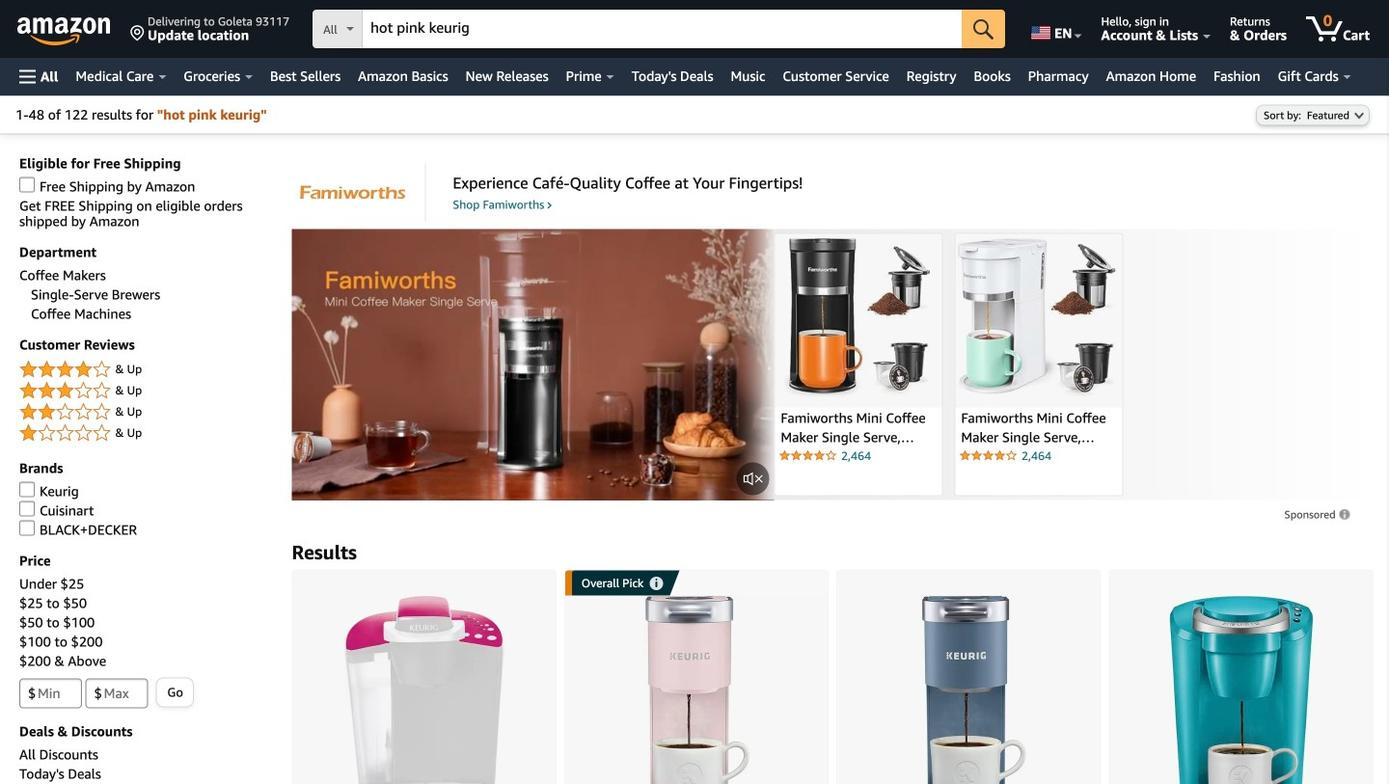 Task type: describe. For each thing, give the bounding box(es) containing it.
keurig k-mini single serve k-cup pod coffee maker, dusty rose, 6 to 12 oz. brew sizes image
[[643, 596, 751, 785]]

1 star & up element
[[19, 422, 273, 445]]

keurig k-mini plus single serve k-cup pod coffee maker, evening teal image
[[908, 596, 1031, 785]]

4 stars & up element
[[19, 359, 273, 382]]

none search field inside the navigation navigation
[[313, 10, 1006, 50]]

dropdown image
[[1355, 111, 1365, 119]]

1 checkbox image from the top
[[19, 177, 35, 193]]

1 checkbox image from the top
[[19, 482, 35, 498]]

keurig k-compact coffee maker, single serve k-cup pod coffee brewer, turquoise image
[[1170, 596, 1314, 785]]

mute sponsored video element
[[732, 458, 775, 501]]

3 stars & up element
[[19, 380, 273, 403]]

amazon image
[[17, 17, 111, 46]]



Task type: locate. For each thing, give the bounding box(es) containing it.
Min text field
[[19, 679, 82, 709]]

0 vertical spatial checkbox image
[[19, 177, 35, 193]]

Search Amazon text field
[[363, 11, 962, 47]]

None search field
[[313, 10, 1006, 50]]

checkbox image
[[19, 482, 35, 498], [19, 501, 35, 517]]

1 vertical spatial checkbox image
[[19, 521, 35, 536]]

list
[[774, 229, 1305, 501]]

1 vertical spatial checkbox image
[[19, 501, 35, 517]]

0 vertical spatial checkbox image
[[19, 482, 35, 498]]

navigation navigation
[[0, 0, 1390, 96]]

2 checkbox image from the top
[[19, 501, 35, 517]]

wraptorskinz decal style vinyl skin compatible with keurig k40 elite coffee makers solids collection hot pink (fuchsia) (c... image
[[344, 596, 505, 785]]

Max text field
[[86, 679, 148, 709]]

None submit
[[962, 10, 1006, 48], [157, 679, 193, 707], [962, 10, 1006, 48], [157, 679, 193, 707]]

2 checkbox image from the top
[[19, 521, 35, 536]]

checkbox image
[[19, 177, 35, 193], [19, 521, 35, 536]]

mute sponsored video image
[[737, 463, 770, 496]]

2 stars & up element
[[19, 401, 273, 424]]



Task type: vqa. For each thing, say whether or not it's contained in the screenshot.
amazon basics link
no



